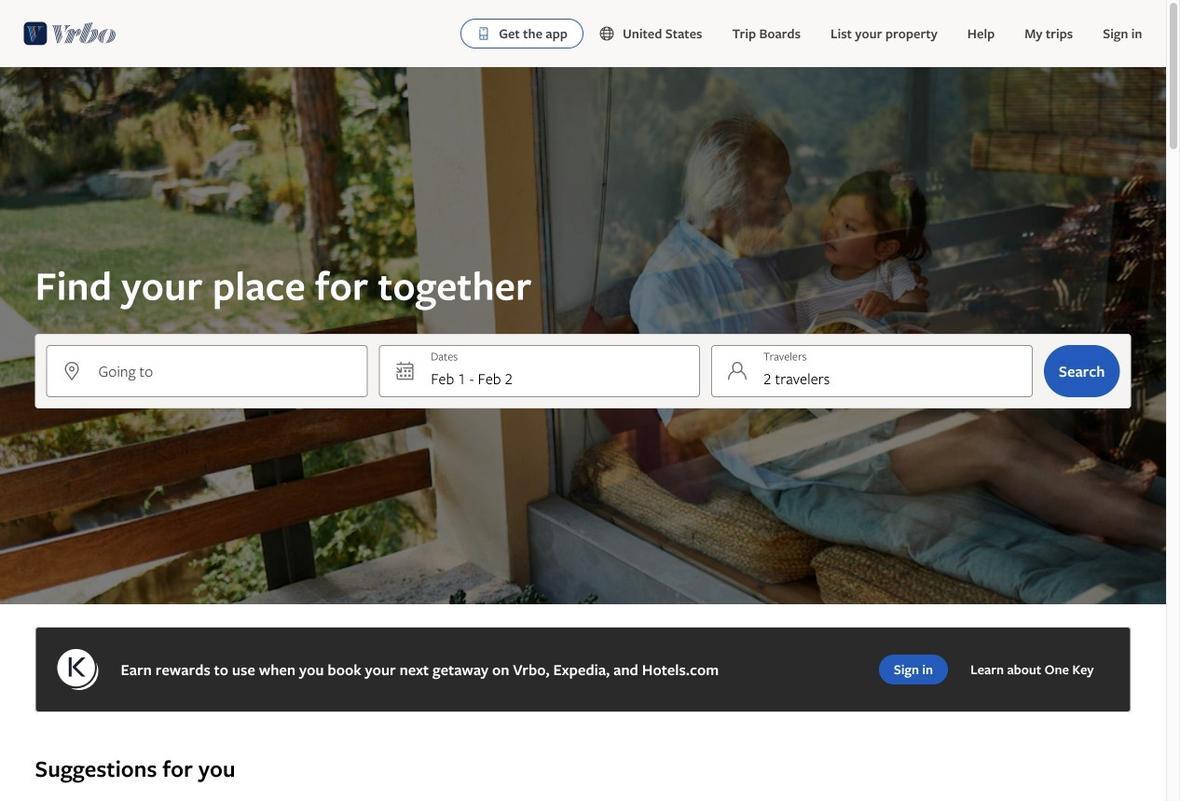 Task type: locate. For each thing, give the bounding box(es) containing it.
small image
[[599, 25, 623, 42]]

main content
[[0, 67, 1167, 801]]

vrbo logo image
[[24, 19, 116, 49]]



Task type: vqa. For each thing, say whether or not it's contained in the screenshot.
Main Content
yes



Task type: describe. For each thing, give the bounding box(es) containing it.
download the app button image
[[477, 26, 492, 41]]

wizard region
[[0, 67, 1167, 604]]



